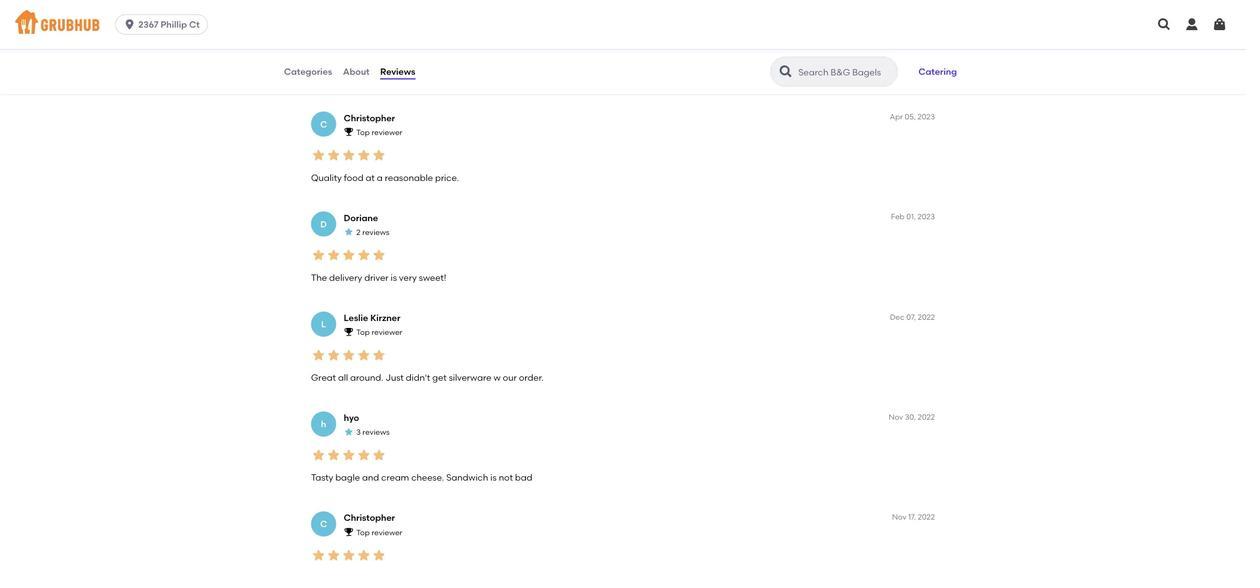 Task type: vqa. For each thing, say whether or not it's contained in the screenshot.
2367 phillip ct
yes



Task type: describe. For each thing, give the bounding box(es) containing it.
2367
[[138, 19, 158, 30]]

2022 for great all around.  just didn't get silverware w our order.
[[918, 312, 935, 322]]

1 vertical spatial and
[[362, 473, 379, 483]]

1 vertical spatial sandwich
[[446, 473, 488, 483]]

and inside button
[[338, 73, 352, 82]]

dec 07, 2022
[[890, 312, 935, 322]]

2367 phillip ct button
[[115, 14, 213, 35]]

catering
[[919, 66, 957, 77]]

great all around.  just didn't get silverware w our order.
[[311, 373, 544, 383]]

didn't
[[406, 373, 430, 383]]

top reviewer for around.
[[356, 328, 402, 337]]

get
[[432, 373, 447, 383]]

reviewer for just
[[372, 328, 402, 337]]

apr
[[890, 112, 903, 121]]

cheese
[[354, 73, 382, 82]]

bad
[[515, 473, 532, 483]]

2367 phillip ct
[[138, 19, 200, 30]]

around.
[[350, 373, 383, 383]]

trophy icon image for all
[[344, 327, 354, 337]]

tasty bagle and cream cheese. sandwich is not bad
[[311, 473, 532, 483]]

our
[[503, 373, 517, 383]]

the
[[311, 272, 327, 283]]

doriane
[[344, 213, 378, 223]]

reviewer for a
[[372, 128, 402, 137]]

search icon image
[[778, 64, 793, 79]]

07,
[[906, 312, 916, 322]]

3 reviews
[[356, 428, 390, 437]]

egg and cheese sandwich
[[322, 73, 420, 82]]

hyo
[[344, 413, 359, 424]]

nov 30, 2022
[[889, 413, 935, 422]]

2022 for tasty bagle and cream cheese. sandwich is not bad
[[918, 413, 935, 422]]

silverware
[[449, 373, 491, 383]]

w
[[494, 373, 501, 383]]

top for around.
[[356, 328, 370, 337]]

at
[[366, 172, 375, 183]]

1 vertical spatial is
[[490, 473, 497, 483]]

main navigation navigation
[[0, 0, 1246, 49]]

about button
[[342, 49, 370, 94]]

feb 01, 2023
[[891, 212, 935, 221]]

kirzner
[[370, 313, 400, 324]]

2023 for the delivery driver is very sweet!
[[918, 212, 935, 221]]

feb
[[891, 212, 905, 221]]

d
[[320, 219, 327, 230]]

very
[[399, 272, 417, 283]]

2 reviews
[[356, 228, 390, 237]]

phillip
[[161, 19, 187, 30]]

bagle
[[335, 473, 360, 483]]

food
[[344, 172, 364, 183]]

reviews button
[[380, 49, 416, 94]]

all
[[338, 373, 348, 383]]

2023 for quality food at a reasonable price.
[[918, 112, 935, 121]]



Task type: locate. For each thing, give the bounding box(es) containing it.
star icon image
[[311, 148, 326, 163], [326, 148, 341, 163], [341, 148, 356, 163], [356, 148, 371, 163], [371, 148, 387, 163], [344, 227, 354, 237], [311, 248, 326, 263], [326, 248, 341, 263], [341, 248, 356, 263], [356, 248, 371, 263], [371, 248, 387, 263], [311, 348, 326, 363], [326, 348, 341, 363], [341, 348, 356, 363], [356, 348, 371, 363], [371, 348, 387, 363], [344, 427, 354, 437], [311, 448, 326, 463], [326, 448, 341, 463], [341, 448, 356, 463], [356, 448, 371, 463], [371, 448, 387, 463], [311, 548, 326, 562], [326, 548, 341, 562], [341, 548, 356, 562], [356, 548, 371, 562], [371, 548, 387, 562]]

svg image inside 2367 phillip ct button
[[123, 18, 136, 31]]

0 vertical spatial christopher
[[344, 113, 395, 123]]

2022 right 17,
[[918, 513, 935, 522]]

2 vertical spatial top reviewer
[[356, 528, 402, 537]]

1 vertical spatial trophy icon image
[[344, 327, 354, 337]]

top for at
[[356, 128, 370, 137]]

c down egg
[[320, 119, 327, 129]]

is left not
[[490, 473, 497, 483]]

top reviewer down cream
[[356, 528, 402, 537]]

reviews right 2
[[362, 228, 390, 237]]

top down leslie
[[356, 328, 370, 337]]

30,
[[905, 413, 916, 422]]

1 reviews from the top
[[362, 228, 390, 237]]

3 trophy icon image from the top
[[344, 527, 354, 537]]

trophy icon image
[[344, 127, 354, 137], [344, 327, 354, 337], [344, 527, 354, 537]]

1 horizontal spatial and
[[362, 473, 379, 483]]

reasonable
[[385, 172, 433, 183]]

egg
[[322, 73, 336, 82]]

0 vertical spatial 2023
[[918, 112, 935, 121]]

0 vertical spatial c
[[320, 119, 327, 129]]

1 vertical spatial 2023
[[918, 212, 935, 221]]

2 vertical spatial top
[[356, 528, 370, 537]]

jennifer
[[311, 53, 341, 62]]

tasty
[[311, 473, 333, 483]]

0 vertical spatial top reviewer
[[356, 128, 402, 137]]

c
[[320, 119, 327, 129], [320, 519, 327, 530]]

1 vertical spatial top
[[356, 328, 370, 337]]

categories button
[[283, 49, 333, 94]]

1 vertical spatial 2022
[[918, 413, 935, 422]]

quality
[[311, 172, 342, 183]]

0 vertical spatial and
[[338, 73, 352, 82]]

about
[[343, 66, 370, 77]]

2 top from the top
[[356, 328, 370, 337]]

3 top from the top
[[356, 528, 370, 537]]

0 horizontal spatial and
[[338, 73, 352, 82]]

christopher for apr 05, 2023
[[344, 113, 395, 123]]

05,
[[905, 112, 916, 121]]

christopher down bagle
[[344, 513, 395, 524]]

jennifer ordered:
[[311, 53, 374, 62]]

sandwich
[[384, 73, 420, 82], [446, 473, 488, 483]]

top reviewer down "kirzner"
[[356, 328, 402, 337]]

top down bagle
[[356, 528, 370, 537]]

reviewer
[[372, 128, 402, 137], [372, 328, 402, 337], [372, 528, 402, 537]]

nov for christopher
[[892, 513, 907, 522]]

top reviewer up a
[[356, 128, 402, 137]]

and right egg
[[338, 73, 352, 82]]

2022
[[918, 312, 935, 322], [918, 413, 935, 422], [918, 513, 935, 522]]

17,
[[908, 513, 916, 522]]

0 vertical spatial top
[[356, 128, 370, 137]]

christopher down the egg and cheese sandwich
[[344, 113, 395, 123]]

sweet!
[[419, 272, 446, 283]]

1 horizontal spatial is
[[490, 473, 497, 483]]

christopher for nov 17, 2022
[[344, 513, 395, 524]]

2 christopher from the top
[[344, 513, 395, 524]]

2 vertical spatial trophy icon image
[[344, 527, 354, 537]]

0 horizontal spatial is
[[391, 272, 397, 283]]

1 top reviewer from the top
[[356, 128, 402, 137]]

driver
[[364, 272, 389, 283]]

top up at
[[356, 128, 370, 137]]

leslie  kirzner
[[344, 313, 400, 324]]

apr 05, 2023
[[890, 112, 935, 121]]

0 vertical spatial trophy icon image
[[344, 127, 354, 137]]

reviewer up quality food at a reasonable price.
[[372, 128, 402, 137]]

01,
[[906, 212, 916, 221]]

great
[[311, 373, 336, 383]]

0 vertical spatial reviews
[[362, 228, 390, 237]]

0 vertical spatial sandwich
[[384, 73, 420, 82]]

reviews
[[362, 228, 390, 237], [363, 428, 390, 437]]

2 vertical spatial reviewer
[[372, 528, 402, 537]]

c for nov 17, 2022
[[320, 519, 327, 530]]

1 vertical spatial c
[[320, 519, 327, 530]]

nov left 17,
[[892, 513, 907, 522]]

order.
[[519, 373, 544, 383]]

2 2023 from the top
[[918, 212, 935, 221]]

is
[[391, 272, 397, 283], [490, 473, 497, 483]]

sandwich inside button
[[384, 73, 420, 82]]

categories
[[284, 66, 332, 77]]

leslie
[[344, 313, 368, 324]]

nov 17, 2022
[[892, 513, 935, 522]]

ordered:
[[343, 53, 374, 62]]

christopher
[[344, 113, 395, 123], [344, 513, 395, 524]]

2
[[356, 228, 361, 237]]

reviews right 3
[[363, 428, 390, 437]]

2022 right 30,
[[918, 413, 935, 422]]

3 top reviewer from the top
[[356, 528, 402, 537]]

top
[[356, 128, 370, 137], [356, 328, 370, 337], [356, 528, 370, 537]]

Search B&G Bagels search field
[[797, 66, 893, 78]]

trophy icon image for food
[[344, 127, 354, 137]]

a
[[377, 172, 383, 183]]

top reviewer for at
[[356, 128, 402, 137]]

3 2022 from the top
[[918, 513, 935, 522]]

top reviewer
[[356, 128, 402, 137], [356, 328, 402, 337], [356, 528, 402, 537]]

reviews for doriane
[[362, 228, 390, 237]]

reviewer down "kirzner"
[[372, 328, 402, 337]]

1 top from the top
[[356, 128, 370, 137]]

delivery
[[329, 272, 362, 283]]

0 vertical spatial reviewer
[[372, 128, 402, 137]]

just
[[385, 373, 404, 383]]

2023 right 01,
[[918, 212, 935, 221]]

0 vertical spatial nov
[[889, 413, 903, 422]]

2 2022 from the top
[[918, 413, 935, 422]]

l
[[321, 319, 326, 330]]

reviews for hyo
[[363, 428, 390, 437]]

1 2022 from the top
[[918, 312, 935, 322]]

is left very
[[391, 272, 397, 283]]

2 reviews from the top
[[363, 428, 390, 437]]

1 reviewer from the top
[[372, 128, 402, 137]]

0 vertical spatial 2022
[[918, 312, 935, 322]]

nov left 30,
[[889, 413, 903, 422]]

2 trophy icon image from the top
[[344, 327, 354, 337]]

egg and cheese sandwich button
[[311, 66, 443, 89]]

cream
[[381, 473, 409, 483]]

sandwich left not
[[446, 473, 488, 483]]

sandwich right cheese
[[384, 73, 420, 82]]

0 vertical spatial is
[[391, 272, 397, 283]]

and right bagle
[[362, 473, 379, 483]]

ct
[[189, 19, 200, 30]]

1 c from the top
[[320, 119, 327, 129]]

trophy icon image down bagle
[[344, 527, 354, 537]]

2 c from the top
[[320, 519, 327, 530]]

1 horizontal spatial sandwich
[[446, 473, 488, 483]]

cheese.
[[411, 473, 444, 483]]

price.
[[435, 172, 459, 183]]

1 vertical spatial christopher
[[344, 513, 395, 524]]

2022 right 07,
[[918, 312, 935, 322]]

1 trophy icon image from the top
[[344, 127, 354, 137]]

1 vertical spatial reviewer
[[372, 328, 402, 337]]

reviews
[[380, 66, 415, 77]]

not
[[499, 473, 513, 483]]

dec
[[890, 312, 905, 322]]

2 vertical spatial 2022
[[918, 513, 935, 522]]

trophy icon image up food
[[344, 127, 354, 137]]

3
[[356, 428, 361, 437]]

and
[[338, 73, 352, 82], [362, 473, 379, 483]]

svg image
[[1157, 17, 1172, 32], [1184, 17, 1200, 32], [1212, 17, 1227, 32], [123, 18, 136, 31]]

the delivery driver is very sweet!
[[311, 272, 446, 283]]

3 reviewer from the top
[[372, 528, 402, 537]]

2023
[[918, 112, 935, 121], [918, 212, 935, 221]]

2 top reviewer from the top
[[356, 328, 402, 337]]

1 vertical spatial reviews
[[363, 428, 390, 437]]

2023 right 05,
[[918, 112, 935, 121]]

c down the tasty
[[320, 519, 327, 530]]

c for apr 05, 2023
[[320, 119, 327, 129]]

1 vertical spatial nov
[[892, 513, 907, 522]]

0 horizontal spatial sandwich
[[384, 73, 420, 82]]

reviewer down cream
[[372, 528, 402, 537]]

nov for hyo
[[889, 413, 903, 422]]

quality food at a reasonable price.
[[311, 172, 459, 183]]

1 christopher from the top
[[344, 113, 395, 123]]

2 reviewer from the top
[[372, 328, 402, 337]]

nov
[[889, 413, 903, 422], [892, 513, 907, 522]]

1 2023 from the top
[[918, 112, 935, 121]]

1 vertical spatial top reviewer
[[356, 328, 402, 337]]

catering button
[[913, 58, 963, 86]]

trophy icon image down leslie
[[344, 327, 354, 337]]

h
[[321, 419, 326, 430]]



